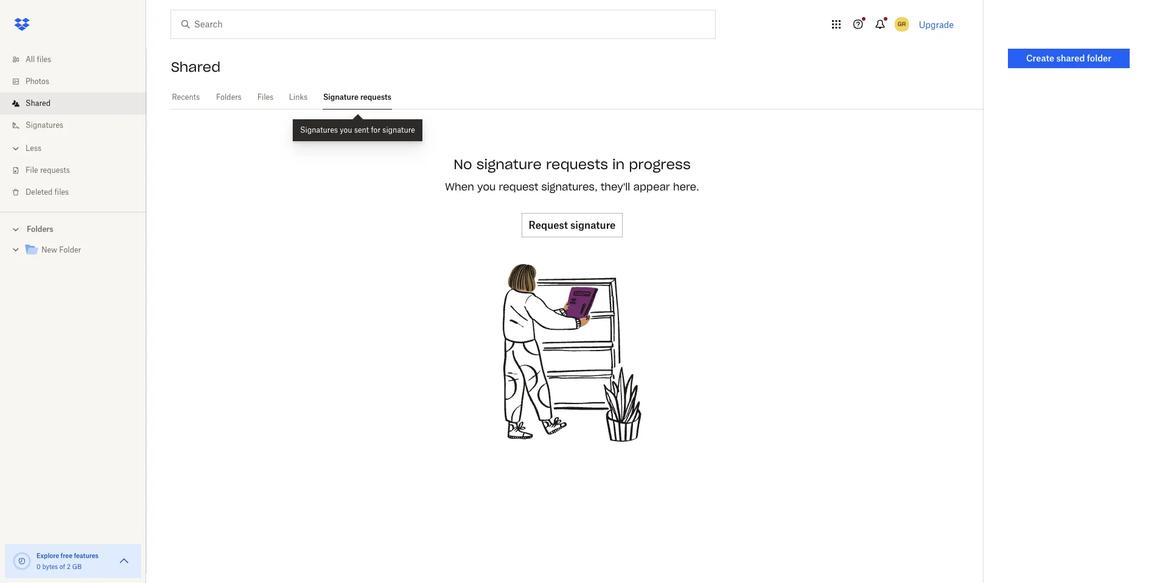 Task type: describe. For each thing, give the bounding box(es) containing it.
for
[[371, 125, 381, 135]]

folder
[[59, 245, 81, 255]]

you for when
[[477, 181, 496, 193]]

when
[[445, 181, 474, 193]]

requests for signature requests
[[360, 93, 392, 102]]

upgrade link
[[919, 19, 954, 30]]

shared
[[1057, 53, 1085, 63]]

features
[[74, 552, 99, 560]]

signatures you sent for signature
[[300, 125, 415, 135]]

list containing all files
[[0, 41, 146, 212]]

less image
[[10, 143, 22, 155]]

in
[[613, 156, 625, 173]]

when you request signatures, they'll appear here.
[[445, 181, 700, 193]]

folders link
[[215, 85, 242, 108]]

create shared folder button
[[1008, 49, 1130, 68]]

tab list containing recents
[[171, 85, 984, 110]]

deleted files link
[[10, 181, 146, 203]]

0 horizontal spatial signature
[[383, 125, 415, 135]]

1 horizontal spatial shared
[[171, 58, 221, 76]]

new folder
[[41, 245, 81, 255]]

files for deleted files
[[55, 188, 69, 197]]

2 horizontal spatial requests
[[546, 156, 608, 173]]

signature for no signature requests in progress
[[477, 156, 542, 173]]

explore
[[37, 552, 59, 560]]

progress
[[629, 156, 691, 173]]

create
[[1027, 53, 1055, 63]]

files for all files
[[37, 55, 51, 64]]

file
[[26, 166, 38, 175]]

signature for request signature
[[571, 219, 616, 231]]

signatures link
[[10, 114, 146, 136]]

no signature requests in progress
[[454, 156, 691, 173]]

links
[[289, 93, 308, 102]]

new
[[41, 245, 57, 255]]

free
[[61, 552, 72, 560]]

all files
[[26, 55, 51, 64]]

sent
[[354, 125, 369, 135]]

request signature
[[529, 219, 616, 231]]

file requests link
[[10, 160, 146, 181]]

requests for file requests
[[40, 166, 70, 175]]

of
[[60, 563, 65, 571]]

folders inside folders button
[[27, 225, 53, 234]]

photos
[[26, 77, 49, 86]]

Search in folder "Dropbox" text field
[[194, 18, 691, 31]]

explore free features 0 bytes of 2 gb
[[37, 552, 99, 571]]

request
[[499, 181, 539, 193]]

upgrade
[[919, 19, 954, 30]]

links link
[[289, 85, 308, 108]]



Task type: vqa. For each thing, say whether or not it's contained in the screenshot.
ALL FILES LINK at left
yes



Task type: locate. For each thing, give the bounding box(es) containing it.
recents link
[[171, 85, 201, 108]]

0 vertical spatial shared
[[171, 58, 221, 76]]

1 horizontal spatial requests
[[360, 93, 392, 102]]

they'll
[[601, 181, 631, 193]]

1 vertical spatial you
[[477, 181, 496, 193]]

deleted
[[26, 188, 53, 197]]

signature
[[383, 125, 415, 135], [477, 156, 542, 173], [571, 219, 616, 231]]

1 horizontal spatial signature
[[477, 156, 542, 173]]

files
[[257, 93, 274, 102]]

0 horizontal spatial requests
[[40, 166, 70, 175]]

create shared folder
[[1027, 53, 1112, 63]]

signatures
[[26, 121, 63, 130], [300, 125, 338, 135]]

signature inside button
[[571, 219, 616, 231]]

gr button
[[893, 15, 912, 34]]

all
[[26, 55, 35, 64]]

illustration of an empty shelf image
[[481, 262, 664, 444]]

requests inside tab list
[[360, 93, 392, 102]]

requests right "file"
[[40, 166, 70, 175]]

you right "when"
[[477, 181, 496, 193]]

0 vertical spatial signature
[[383, 125, 415, 135]]

0 horizontal spatial folders
[[27, 225, 53, 234]]

photos link
[[10, 71, 146, 93]]

signature down when you request signatures, they'll appear here.
[[571, 219, 616, 231]]

tab list
[[171, 85, 984, 110]]

signatures for signatures you sent for signature
[[300, 125, 338, 135]]

list
[[0, 41, 146, 212]]

1 vertical spatial shared
[[26, 99, 51, 108]]

2
[[67, 563, 71, 571]]

no
[[454, 156, 472, 173]]

0 horizontal spatial files
[[37, 55, 51, 64]]

bytes
[[42, 563, 58, 571]]

quota usage element
[[12, 552, 32, 571]]

0 vertical spatial you
[[340, 125, 352, 135]]

signature requests
[[323, 93, 392, 102]]

0 vertical spatial files
[[37, 55, 51, 64]]

1 horizontal spatial folders
[[216, 93, 242, 102]]

shared up "recents" link
[[171, 58, 221, 76]]

you left sent at the top left of page
[[340, 125, 352, 135]]

1 vertical spatial files
[[55, 188, 69, 197]]

1 horizontal spatial files
[[55, 188, 69, 197]]

2 vertical spatial signature
[[571, 219, 616, 231]]

requests inside list
[[40, 166, 70, 175]]

folders inside "folders" link
[[216, 93, 242, 102]]

folder
[[1088, 53, 1112, 63]]

1 horizontal spatial you
[[477, 181, 496, 193]]

file requests
[[26, 166, 70, 175]]

gb
[[72, 563, 82, 571]]

recents
[[172, 93, 200, 102]]

1 vertical spatial signature
[[477, 156, 542, 173]]

0 horizontal spatial you
[[340, 125, 352, 135]]

signatures,
[[542, 181, 598, 193]]

signature
[[323, 93, 359, 102]]

requests up for
[[360, 93, 392, 102]]

0 horizontal spatial signatures
[[26, 121, 63, 130]]

all files link
[[10, 49, 146, 71]]

signatures down links
[[300, 125, 338, 135]]

requests up when you request signatures, they'll appear here.
[[546, 156, 608, 173]]

signature requests link
[[323, 85, 392, 108]]

dropbox image
[[10, 12, 34, 37]]

0 vertical spatial folders
[[216, 93, 242, 102]]

shared down photos
[[26, 99, 51, 108]]

0
[[37, 563, 41, 571]]

shared link
[[10, 93, 146, 114]]

files inside all files link
[[37, 55, 51, 64]]

1 horizontal spatial signatures
[[300, 125, 338, 135]]

folders
[[216, 93, 242, 102], [27, 225, 53, 234]]

request
[[529, 219, 568, 231]]

deleted files
[[26, 188, 69, 197]]

0 horizontal spatial shared
[[26, 99, 51, 108]]

gr
[[898, 20, 906, 28]]

request signature button
[[522, 213, 623, 237]]

you for signatures
[[340, 125, 352, 135]]

files link
[[257, 85, 274, 108]]

folders up new on the left of page
[[27, 225, 53, 234]]

shared inside list item
[[26, 99, 51, 108]]

files right deleted
[[55, 188, 69, 197]]

appear
[[634, 181, 670, 193]]

shared list item
[[0, 93, 146, 114]]

new folder link
[[24, 242, 136, 259]]

signatures inside list
[[26, 121, 63, 130]]

signatures for signatures
[[26, 121, 63, 130]]

files
[[37, 55, 51, 64], [55, 188, 69, 197]]

you
[[340, 125, 352, 135], [477, 181, 496, 193]]

2 horizontal spatial signature
[[571, 219, 616, 231]]

files right all
[[37, 55, 51, 64]]

signature right for
[[383, 125, 415, 135]]

folders left files
[[216, 93, 242, 102]]

less
[[26, 144, 41, 153]]

1 vertical spatial folders
[[27, 225, 53, 234]]

signature up request
[[477, 156, 542, 173]]

here.
[[673, 181, 700, 193]]

shared
[[171, 58, 221, 76], [26, 99, 51, 108]]

folders button
[[0, 220, 146, 238]]

requests
[[360, 93, 392, 102], [546, 156, 608, 173], [40, 166, 70, 175]]

signatures up 'less'
[[26, 121, 63, 130]]

files inside deleted files link
[[55, 188, 69, 197]]



